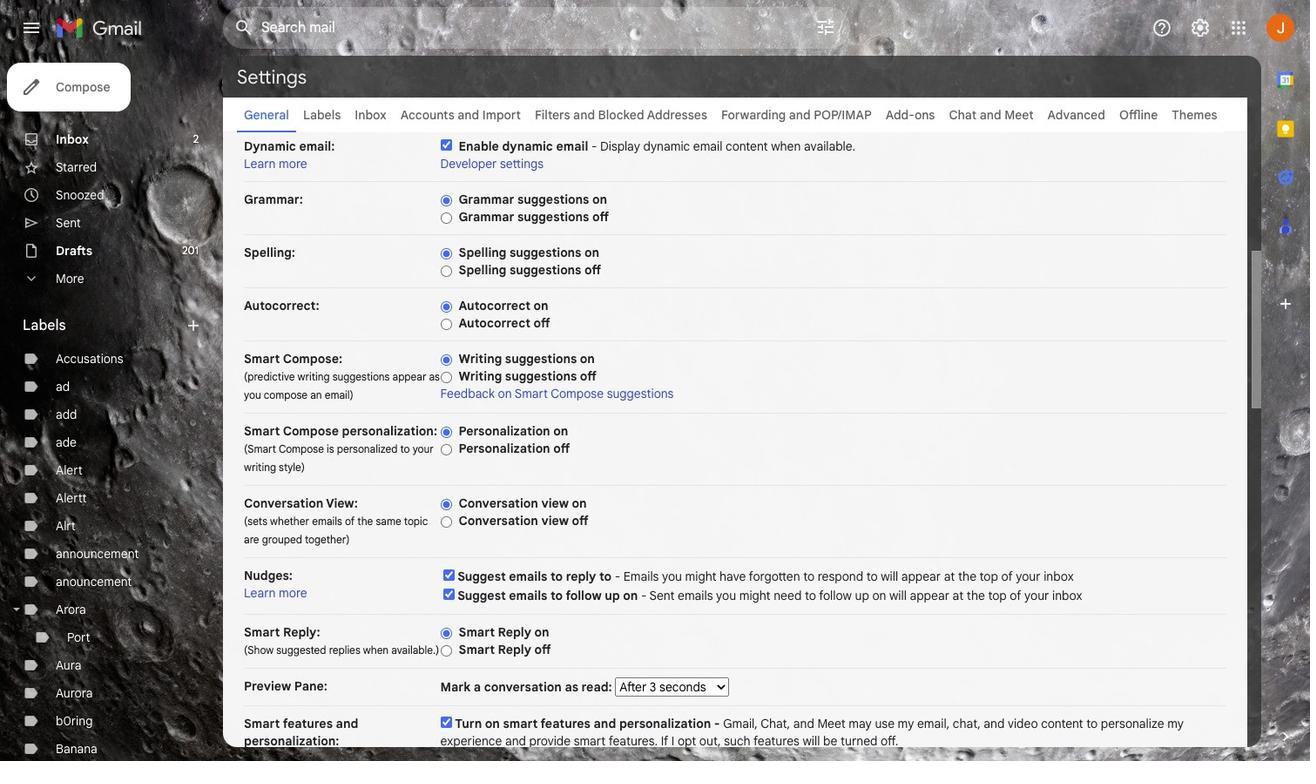Task type: vqa. For each thing, say whether or not it's contained in the screenshot.


Task type: describe. For each thing, give the bounding box(es) containing it.
2 horizontal spatial you
[[716, 588, 736, 604]]

more
[[56, 271, 84, 287]]

ade link
[[56, 435, 77, 450]]

Autocorrect on radio
[[440, 300, 452, 313]]

your inside smart compose personalization: (smart compose is personalized to your writing style)
[[413, 443, 434, 456]]

1 vertical spatial your
[[1016, 569, 1041, 585]]

inbox for the bottom inbox link
[[56, 132, 89, 147]]

add link
[[56, 407, 77, 423]]

emails
[[624, 569, 659, 585]]

developer settings link
[[440, 156, 544, 172]]

import
[[482, 107, 521, 123]]

off for grammar suggestions on
[[592, 209, 609, 225]]

0 horizontal spatial smart
[[503, 716, 538, 732]]

emails inside conversation view: (sets whether emails of the same topic are grouped together)
[[312, 515, 342, 528]]

features inside smart features and personalization:
[[283, 716, 333, 732]]

feedback on smart compose suggestions link
[[440, 386, 674, 402]]

smart for smart compose: (predictive writing suggestions appear as you compose an email)
[[244, 351, 280, 367]]

conversation for conversation view on
[[459, 496, 538, 511]]

1 vertical spatial might
[[739, 588, 771, 604]]

reply for on
[[498, 625, 531, 640]]

arora link
[[56, 602, 86, 618]]

ad link
[[56, 379, 70, 395]]

1 my from the left
[[898, 716, 914, 732]]

alertt
[[56, 490, 87, 506]]

(predictive
[[244, 370, 295, 383]]

reply for off
[[498, 642, 531, 658]]

learn more link for learn
[[244, 156, 307, 172]]

may
[[849, 716, 872, 732]]

preview
[[244, 679, 291, 694]]

offline link
[[1119, 107, 1158, 123]]

more inside dynamic email: learn more
[[279, 156, 307, 172]]

ade
[[56, 435, 77, 450]]

autocorrect for autocorrect on
[[459, 298, 531, 314]]

personalization off
[[459, 441, 570, 456]]

Spelling suggestions on radio
[[440, 247, 452, 260]]

- up out,
[[714, 716, 720, 732]]

b0ring link
[[56, 713, 93, 729]]

alert
[[56, 463, 82, 478]]

banana
[[56, 741, 97, 757]]

experience
[[440, 733, 502, 749]]

nudges:
[[244, 568, 293, 584]]

starred
[[56, 159, 97, 175]]

dynamic email: learn more
[[244, 139, 335, 172]]

more inside nudges: learn more
[[279, 585, 307, 601]]

spelling for spelling suggestions off
[[459, 262, 506, 278]]

personalize
[[1101, 716, 1164, 732]]

provide
[[529, 733, 571, 749]]

aura link
[[56, 658, 81, 673]]

smart reply off
[[459, 642, 551, 658]]

suggest emails to follow up on - sent emails you might need to follow up on will appear at the top of your inbox
[[458, 588, 1082, 604]]

personalization: inside smart features and personalization:
[[244, 733, 339, 749]]

emails left 'reply' at the bottom left
[[509, 569, 547, 585]]

Spelling suggestions off radio
[[440, 265, 452, 278]]

- down "emails"
[[641, 588, 647, 604]]

compose:
[[283, 351, 342, 367]]

compose down the writing suggestions off
[[551, 386, 604, 402]]

conversation for conversation view: (sets whether emails of the same topic are grouped together)
[[244, 496, 323, 511]]

smart reply: (show suggested replies when available.)
[[244, 625, 439, 657]]

feedback
[[440, 386, 495, 402]]

email)
[[325, 389, 354, 402]]

sent inside labels navigation
[[56, 215, 81, 231]]

compose up style)
[[279, 443, 324, 456]]

1 vertical spatial will
[[889, 588, 907, 604]]

announcement
[[56, 546, 139, 562]]

0 vertical spatial inbox
[[1044, 569, 1074, 585]]

2
[[193, 132, 199, 145]]

Grammar suggestions off radio
[[440, 212, 452, 225]]

view for on
[[541, 496, 569, 511]]

anouncement link
[[56, 574, 132, 590]]

suggested
[[276, 644, 326, 657]]

together)
[[305, 533, 350, 546]]

to right need
[[805, 588, 816, 604]]

search mail image
[[228, 12, 260, 44]]

conversation view: (sets whether emails of the same topic are grouped together)
[[244, 496, 428, 546]]

off for spelling suggestions on
[[585, 262, 601, 278]]

forwarding and pop/imap
[[721, 107, 872, 123]]

Smart Reply off radio
[[440, 644, 452, 658]]

smart features and personalization:
[[244, 716, 358, 749]]

turn
[[455, 716, 482, 732]]

1 vertical spatial appear
[[901, 569, 941, 585]]

0 vertical spatial meet
[[1005, 107, 1034, 123]]

smart compose personalization: (smart compose is personalized to your writing style)
[[244, 423, 437, 474]]

learn inside dynamic email: learn more
[[244, 156, 276, 172]]

suggestions for spelling suggestions off
[[510, 262, 581, 278]]

suggestions for writing suggestions on
[[505, 351, 577, 367]]

1 vertical spatial inbox
[[1052, 588, 1082, 604]]

starred link
[[56, 159, 97, 175]]

grammar for grammar suggestions on
[[459, 192, 514, 207]]

learn inside nudges: learn more
[[244, 585, 276, 601]]

snoozed
[[56, 187, 104, 203]]

2 vertical spatial appear
[[910, 588, 950, 604]]

off for conversation view on
[[572, 513, 588, 529]]

out,
[[699, 733, 721, 749]]

smart for smart reply: (show suggested replies when available.)
[[244, 625, 280, 640]]

if
[[661, 733, 668, 749]]

alrt link
[[56, 518, 76, 534]]

1 horizontal spatial features
[[541, 716, 591, 732]]

mark a conversation as read:
[[440, 679, 615, 695]]

writing suggestions off
[[459, 368, 597, 384]]

video
[[1008, 716, 1038, 732]]

Smart Reply on radio
[[440, 627, 452, 640]]

suggestions for writing suggestions off
[[505, 368, 577, 384]]

aurora link
[[56, 686, 93, 701]]

aura
[[56, 658, 81, 673]]

themes
[[1172, 107, 1218, 123]]

autocorrect:
[[244, 298, 319, 314]]

2 vertical spatial of
[[1010, 588, 1021, 604]]

to inside smart compose personalization: (smart compose is personalized to your writing style)
[[400, 443, 410, 456]]

arora
[[56, 602, 86, 618]]

i
[[671, 733, 675, 749]]

sent link
[[56, 215, 81, 231]]

emails up smart reply on
[[509, 588, 547, 604]]

smart reply on
[[459, 625, 549, 640]]

content inside enable dynamic email - display dynamic email content when available. developer settings
[[726, 139, 768, 154]]

port
[[67, 630, 90, 646]]

support image
[[1152, 17, 1173, 38]]

(smart
[[244, 443, 276, 456]]

suggest emails to reply to - emails you might have forgotten to respond to will appear at the top of your inbox
[[458, 569, 1074, 585]]

pop/imap
[[814, 107, 872, 123]]

conversation view off
[[459, 513, 588, 529]]

labels link
[[303, 107, 341, 123]]

emails down suggest emails to reply to - emails you might have forgotten to respond to will appear at the top of your inbox
[[678, 588, 713, 604]]

anouncement
[[56, 574, 132, 590]]

smart compose: (predictive writing suggestions appear as you compose an email)
[[244, 351, 440, 402]]

2 email from the left
[[693, 139, 723, 154]]

mark
[[440, 679, 471, 695]]

0 vertical spatial might
[[685, 569, 717, 585]]

gmail,
[[723, 716, 758, 732]]

pane:
[[294, 679, 328, 694]]

autocorrect off
[[459, 315, 550, 331]]

offline
[[1119, 107, 1158, 123]]

turned
[[841, 733, 878, 749]]

reply
[[566, 569, 596, 585]]

accusations
[[56, 351, 123, 367]]

Grammar suggestions on radio
[[440, 194, 452, 207]]

grammar suggestions on
[[459, 192, 607, 207]]

compose up is
[[283, 423, 339, 439]]

to right 'reply' at the bottom left
[[599, 569, 612, 585]]

to left 'respond'
[[803, 569, 815, 585]]

filters and blocked addresses
[[535, 107, 707, 123]]

inbox for the topmost inbox link
[[355, 107, 387, 123]]

read:
[[582, 679, 612, 695]]

0 vertical spatial will
[[881, 569, 898, 585]]

Writing suggestions off radio
[[440, 371, 452, 384]]

- left "emails"
[[615, 569, 620, 585]]

Personalization on radio
[[440, 426, 452, 439]]

- inside enable dynamic email - display dynamic email content when available. developer settings
[[591, 139, 597, 154]]

1 vertical spatial the
[[958, 569, 977, 585]]

of inside conversation view: (sets whether emails of the same topic are grouped together)
[[345, 515, 355, 528]]

grammar:
[[244, 192, 303, 207]]

smart inside 'gmail, chat, and meet may use my email, chat, and video content to personalize my experience and provide smart features. if i opt out, such features will be turned off.'
[[574, 733, 606, 749]]

to inside 'gmail, chat, and meet may use my email, chat, and video content to personalize my experience and provide smart features. if i opt out, such features will be turned off.'
[[1086, 716, 1098, 732]]

content inside 'gmail, chat, and meet may use my email, chat, and video content to personalize my experience and provide smart features. if i opt out, such features will be turned off.'
[[1041, 716, 1083, 732]]

when inside smart reply: (show suggested replies when available.)
[[363, 644, 389, 657]]

accounts and import link
[[400, 107, 521, 123]]



Task type: locate. For each thing, give the bounding box(es) containing it.
spelling suggestions off
[[459, 262, 601, 278]]

grammar suggestions off
[[459, 209, 609, 225]]

0 vertical spatial when
[[771, 139, 801, 154]]

when
[[771, 139, 801, 154], [363, 644, 389, 657]]

1 suggest from the top
[[458, 569, 506, 585]]

0 horizontal spatial might
[[685, 569, 717, 585]]

grammar right grammar suggestions off option in the left of the page
[[459, 209, 514, 225]]

as
[[429, 370, 440, 383], [565, 679, 578, 695]]

settings image
[[1190, 17, 1211, 38]]

replies
[[329, 644, 360, 657]]

off down the grammar suggestions on
[[592, 209, 609, 225]]

off down spelling suggestions on
[[585, 262, 601, 278]]

as left read:
[[565, 679, 578, 695]]

writing
[[459, 351, 502, 367], [459, 368, 502, 384]]

meet up be
[[818, 716, 846, 732]]

2 vertical spatial the
[[967, 588, 985, 604]]

advanced search options image
[[808, 10, 843, 44]]

1 vertical spatial personalization
[[459, 441, 550, 456]]

0 vertical spatial grammar
[[459, 192, 514, 207]]

you down have
[[716, 588, 736, 604]]

more
[[279, 156, 307, 172], [279, 585, 307, 601]]

smart up (show
[[244, 625, 280, 640]]

up
[[605, 588, 620, 604], [855, 588, 869, 604]]

0 vertical spatial inbox
[[355, 107, 387, 123]]

to left 'reply' at the bottom left
[[551, 569, 563, 585]]

0 horizontal spatial personalization:
[[244, 733, 339, 749]]

suggestions for spelling suggestions on
[[510, 245, 581, 260]]

2 learn from the top
[[244, 585, 276, 601]]

personalization up the 'personalization off'
[[459, 423, 550, 439]]

1 spelling from the top
[[459, 245, 506, 260]]

smart for smart compose personalization: (smart compose is personalized to your writing style)
[[244, 423, 280, 439]]

meet right chat
[[1005, 107, 1034, 123]]

0 horizontal spatial content
[[726, 139, 768, 154]]

suggestions inside smart compose: (predictive writing suggestions appear as you compose an email)
[[332, 370, 390, 383]]

smart down preview in the bottom left of the page
[[244, 716, 280, 732]]

might
[[685, 569, 717, 585], [739, 588, 771, 604]]

2 vertical spatial you
[[716, 588, 736, 604]]

view down conversation view on
[[541, 513, 569, 529]]

labels
[[303, 107, 341, 123], [23, 317, 66, 335]]

when right replies on the bottom left of page
[[363, 644, 389, 657]]

addresses
[[647, 107, 707, 123]]

0 horizontal spatial up
[[605, 588, 620, 604]]

learn more link down nudges:
[[244, 585, 307, 601]]

1 vertical spatial as
[[565, 679, 578, 695]]

1 learn from the top
[[244, 156, 276, 172]]

inbox right labels link
[[355, 107, 387, 123]]

1 learn more link from the top
[[244, 156, 307, 172]]

0 vertical spatial at
[[944, 569, 955, 585]]

1 horizontal spatial my
[[1168, 716, 1184, 732]]

2 grammar from the top
[[459, 209, 514, 225]]

labels up email: on the left of page
[[303, 107, 341, 123]]

0 vertical spatial top
[[980, 569, 998, 585]]

Autocorrect off radio
[[440, 318, 452, 331]]

you for might
[[662, 569, 682, 585]]

1 vertical spatial of
[[1001, 569, 1013, 585]]

2 spelling from the top
[[459, 262, 506, 278]]

smart inside smart features and personalization:
[[244, 716, 280, 732]]

0 horizontal spatial when
[[363, 644, 389, 657]]

0 vertical spatial spelling
[[459, 245, 506, 260]]

1 horizontal spatial dynamic
[[643, 139, 690, 154]]

Conversation view off radio
[[440, 516, 452, 529]]

inbox up starred link
[[56, 132, 89, 147]]

1 horizontal spatial writing
[[298, 370, 330, 383]]

personalization on
[[459, 423, 568, 439]]

gmail, chat, and meet may use my email, chat, and video content to personalize my experience and provide smart features. if i opt out, such features will be turned off.
[[440, 716, 1184, 749]]

alrt
[[56, 518, 76, 534]]

1 vertical spatial when
[[363, 644, 389, 657]]

0 horizontal spatial writing
[[244, 461, 276, 474]]

0 horizontal spatial follow
[[566, 588, 602, 604]]

learn
[[244, 156, 276, 172], [244, 585, 276, 601]]

1 vertical spatial writing
[[244, 461, 276, 474]]

writing right writing suggestions on "option"
[[459, 351, 502, 367]]

on
[[592, 192, 607, 207], [585, 245, 599, 260], [534, 298, 549, 314], [580, 351, 595, 367], [498, 386, 512, 402], [553, 423, 568, 439], [572, 496, 587, 511], [623, 588, 638, 604], [872, 588, 886, 604], [535, 625, 549, 640], [485, 716, 500, 732]]

1 horizontal spatial email
[[693, 139, 723, 154]]

drafts link
[[56, 243, 92, 259]]

writing inside smart compose personalization: (smart compose is personalized to your writing style)
[[244, 461, 276, 474]]

personalization: up personalized
[[342, 423, 437, 439]]

compose down gmail image
[[56, 79, 110, 95]]

such
[[724, 733, 751, 749]]

personalization down personalization on at bottom
[[459, 441, 550, 456]]

dynamic up settings
[[502, 139, 553, 154]]

0 vertical spatial personalization
[[459, 423, 550, 439]]

drafts
[[56, 243, 92, 259]]

1 vertical spatial top
[[988, 588, 1007, 604]]

autocorrect for autocorrect off
[[459, 315, 531, 331]]

announcement link
[[56, 546, 139, 562]]

more down nudges:
[[279, 585, 307, 601]]

off up mark a conversation as read:
[[535, 642, 551, 658]]

2 follow from the left
[[819, 588, 852, 604]]

appear
[[392, 370, 426, 383], [901, 569, 941, 585], [910, 588, 950, 604]]

personalization for personalization on
[[459, 423, 550, 439]]

personalization:
[[342, 423, 437, 439], [244, 733, 339, 749]]

smart inside smart compose personalization: (smart compose is personalized to your writing style)
[[244, 423, 280, 439]]

0 horizontal spatial features
[[283, 716, 333, 732]]

to up smart reply off
[[551, 588, 563, 604]]

off up 'reply' at the bottom left
[[572, 513, 588, 529]]

0 vertical spatial suggest
[[458, 569, 506, 585]]

a
[[474, 679, 481, 695]]

1 horizontal spatial content
[[1041, 716, 1083, 732]]

have
[[720, 569, 746, 585]]

1 vertical spatial view
[[541, 513, 569, 529]]

1 vertical spatial writing
[[459, 368, 502, 384]]

(sets
[[244, 515, 267, 528]]

0 vertical spatial learn more link
[[244, 156, 307, 172]]

1 reply from the top
[[498, 625, 531, 640]]

to left 'personalize'
[[1086, 716, 1098, 732]]

smart up (smart
[[244, 423, 280, 439]]

0 horizontal spatial inbox
[[56, 132, 89, 147]]

turn on smart features and personalization -
[[455, 716, 723, 732]]

sent down "emails"
[[649, 588, 675, 604]]

0 horizontal spatial dynamic
[[502, 139, 553, 154]]

2 up from the left
[[855, 588, 869, 604]]

tab list
[[1261, 56, 1310, 699]]

off for writing suggestions on
[[580, 368, 597, 384]]

autocorrect down "autocorrect on"
[[459, 315, 531, 331]]

0 horizontal spatial you
[[244, 389, 261, 402]]

writing suggestions on
[[459, 351, 595, 367]]

1 horizontal spatial meet
[[1005, 107, 1034, 123]]

1 horizontal spatial smart
[[574, 733, 606, 749]]

1 horizontal spatial as
[[565, 679, 578, 695]]

0 horizontal spatial meet
[[818, 716, 846, 732]]

emails up together)
[[312, 515, 342, 528]]

Conversation view on radio
[[440, 498, 452, 511]]

features down chat,
[[754, 733, 800, 749]]

add-ons
[[886, 107, 935, 123]]

view for off
[[541, 513, 569, 529]]

compose inside 'button'
[[56, 79, 110, 95]]

0 horizontal spatial my
[[898, 716, 914, 732]]

labels down more
[[23, 317, 66, 335]]

1 up from the left
[[605, 588, 620, 604]]

writing for writing suggestions on
[[459, 351, 502, 367]]

0 vertical spatial labels
[[303, 107, 341, 123]]

learn down 'dynamic'
[[244, 156, 276, 172]]

0 vertical spatial as
[[429, 370, 440, 383]]

labels for labels heading
[[23, 317, 66, 335]]

an
[[310, 389, 322, 402]]

follow down 'reply' at the bottom left
[[566, 588, 602, 604]]

appear inside smart compose: (predictive writing suggestions appear as you compose an email)
[[392, 370, 426, 383]]

reply up smart reply off
[[498, 625, 531, 640]]

0 vertical spatial inbox link
[[355, 107, 387, 123]]

1 personalization from the top
[[459, 423, 550, 439]]

conversation down conversation view on
[[459, 513, 538, 529]]

1 vertical spatial more
[[279, 585, 307, 601]]

1 horizontal spatial when
[[771, 139, 801, 154]]

1 follow from the left
[[566, 588, 602, 604]]

meet inside 'gmail, chat, and meet may use my email, chat, and video content to personalize my experience and provide smart features. if i opt out, such features will be turned off.'
[[818, 716, 846, 732]]

smart inside smart reply: (show suggested replies when available.)
[[244, 625, 280, 640]]

when down the forwarding and pop/imap at the right of page
[[771, 139, 801, 154]]

1 writing from the top
[[459, 351, 502, 367]]

smart for smart reply on
[[459, 625, 495, 640]]

accounts and import
[[400, 107, 521, 123]]

0 vertical spatial your
[[413, 443, 434, 456]]

1 horizontal spatial you
[[662, 569, 682, 585]]

conversation up conversation view off
[[459, 496, 538, 511]]

1 vertical spatial autocorrect
[[459, 315, 531, 331]]

smart up provide
[[503, 716, 538, 732]]

topic
[[404, 515, 428, 528]]

2 horizontal spatial features
[[754, 733, 800, 749]]

opt
[[678, 733, 696, 749]]

1 horizontal spatial follow
[[819, 588, 852, 604]]

as left writing suggestions off option at the left of the page
[[429, 370, 440, 383]]

features.
[[609, 733, 658, 749]]

2 suggest from the top
[[458, 588, 506, 604]]

my right the 'use' on the bottom
[[898, 716, 914, 732]]

chat and meet link
[[949, 107, 1034, 123]]

general link
[[244, 107, 289, 123]]

spelling right the spelling suggestions on option
[[459, 245, 506, 260]]

1 vertical spatial smart
[[574, 733, 606, 749]]

smart down the writing suggestions off
[[515, 386, 548, 402]]

writing down (smart
[[244, 461, 276, 474]]

features up provide
[[541, 716, 591, 732]]

1 grammar from the top
[[459, 192, 514, 207]]

labels heading
[[23, 317, 185, 335]]

smart up (predictive
[[244, 351, 280, 367]]

grouped
[[262, 533, 302, 546]]

forwarding
[[721, 107, 786, 123]]

0 horizontal spatial labels
[[23, 317, 66, 335]]

labels for labels link
[[303, 107, 341, 123]]

0 vertical spatial view
[[541, 496, 569, 511]]

writing down compose:
[[298, 370, 330, 383]]

1 vertical spatial content
[[1041, 716, 1083, 732]]

0 vertical spatial of
[[345, 515, 355, 528]]

1 horizontal spatial personalization:
[[342, 423, 437, 439]]

None checkbox
[[443, 570, 454, 581]]

off up feedback on smart compose suggestions on the bottom of page
[[580, 368, 597, 384]]

2 reply from the top
[[498, 642, 531, 658]]

1 autocorrect from the top
[[459, 298, 531, 314]]

at
[[944, 569, 955, 585], [953, 588, 964, 604]]

labels navigation
[[0, 56, 223, 761]]

you right "emails"
[[662, 569, 682, 585]]

1 vertical spatial suggest
[[458, 588, 506, 604]]

enable
[[459, 139, 499, 154]]

1 vertical spatial inbox
[[56, 132, 89, 147]]

None checkbox
[[440, 139, 452, 151], [443, 589, 454, 600], [440, 717, 452, 728], [440, 139, 452, 151], [443, 589, 454, 600], [440, 717, 452, 728]]

2 personalization from the top
[[459, 441, 550, 456]]

to
[[400, 443, 410, 456], [551, 569, 563, 585], [599, 569, 612, 585], [803, 569, 815, 585], [866, 569, 878, 585], [551, 588, 563, 604], [805, 588, 816, 604], [1086, 716, 1098, 732]]

writing for writing suggestions off
[[459, 368, 502, 384]]

smart down the turn on smart features and personalization -
[[574, 733, 606, 749]]

more down 'dynamic'
[[279, 156, 307, 172]]

0 vertical spatial personalization:
[[342, 423, 437, 439]]

features inside 'gmail, chat, and meet may use my email, chat, and video content to personalize my experience and provide smart features. if i opt out, such features will be turned off.'
[[754, 733, 800, 749]]

1 vertical spatial labels
[[23, 317, 66, 335]]

filters
[[535, 107, 570, 123]]

features down pane:
[[283, 716, 333, 732]]

emails
[[312, 515, 342, 528], [509, 569, 547, 585], [509, 588, 547, 604], [678, 588, 713, 604]]

1 vertical spatial grammar
[[459, 209, 514, 225]]

gmail image
[[56, 10, 151, 45]]

0 vertical spatial content
[[726, 139, 768, 154]]

2 my from the left
[[1168, 716, 1184, 732]]

1 vertical spatial meet
[[818, 716, 846, 732]]

inbox link right labels link
[[355, 107, 387, 123]]

follow down 'respond'
[[819, 588, 852, 604]]

spelling for spelling suggestions on
[[459, 245, 506, 260]]

reply:
[[283, 625, 320, 640]]

off.
[[881, 733, 898, 749]]

view up conversation view off
[[541, 496, 569, 511]]

feedback on smart compose suggestions
[[440, 386, 674, 402]]

email down filters
[[556, 139, 588, 154]]

1 vertical spatial at
[[953, 588, 964, 604]]

style)
[[279, 461, 305, 474]]

0 vertical spatial autocorrect
[[459, 298, 531, 314]]

conversation inside conversation view: (sets whether emails of the same topic are grouped together)
[[244, 496, 323, 511]]

and inside smart features and personalization:
[[336, 716, 358, 732]]

0 vertical spatial smart
[[503, 716, 538, 732]]

sent up drafts "link"
[[56, 215, 81, 231]]

you for compose
[[244, 389, 261, 402]]

inbox
[[355, 107, 387, 123], [56, 132, 89, 147]]

off down personalization on at bottom
[[553, 441, 570, 456]]

grammar
[[459, 192, 514, 207], [459, 209, 514, 225]]

be
[[823, 733, 837, 749]]

spelling
[[459, 245, 506, 260], [459, 262, 506, 278]]

off
[[592, 209, 609, 225], [585, 262, 601, 278], [534, 315, 550, 331], [580, 368, 597, 384], [553, 441, 570, 456], [572, 513, 588, 529], [535, 642, 551, 658]]

learn more link for more
[[244, 585, 307, 601]]

1 horizontal spatial inbox
[[355, 107, 387, 123]]

spelling right spelling suggestions off radio
[[459, 262, 506, 278]]

content down forwarding
[[726, 139, 768, 154]]

1 email from the left
[[556, 139, 588, 154]]

2 view from the top
[[541, 513, 569, 529]]

snoozed link
[[56, 187, 104, 203]]

smart inside smart compose: (predictive writing suggestions appear as you compose an email)
[[244, 351, 280, 367]]

my right 'personalize'
[[1168, 716, 1184, 732]]

learn more link down 'dynamic'
[[244, 156, 307, 172]]

1 dynamic from the left
[[502, 139, 553, 154]]

0 vertical spatial the
[[357, 515, 373, 528]]

writing
[[298, 370, 330, 383], [244, 461, 276, 474]]

main menu image
[[21, 17, 42, 38]]

1 vertical spatial sent
[[649, 588, 675, 604]]

suggestions
[[517, 192, 589, 207], [517, 209, 589, 225], [510, 245, 581, 260], [510, 262, 581, 278], [505, 351, 577, 367], [505, 368, 577, 384], [332, 370, 390, 383], [607, 386, 674, 402]]

same
[[376, 515, 401, 528]]

will inside 'gmail, chat, and meet may use my email, chat, and video content to personalize my experience and provide smart features. if i opt out, such features will be turned off.'
[[803, 733, 820, 749]]

might down suggest emails to reply to - emails you might have forgotten to respond to will appear at the top of your inbox
[[739, 588, 771, 604]]

conversation for conversation view off
[[459, 513, 538, 529]]

compose
[[264, 389, 308, 402]]

suggest for suggest emails to reply to - emails you might have forgotten to respond to will appear at the top of your inbox
[[458, 569, 506, 585]]

0 horizontal spatial sent
[[56, 215, 81, 231]]

more button
[[0, 265, 209, 293]]

0 vertical spatial you
[[244, 389, 261, 402]]

view:
[[326, 496, 358, 511]]

enable dynamic email - display dynamic email content when available. developer settings
[[440, 139, 856, 172]]

labels inside navigation
[[23, 317, 66, 335]]

reply down smart reply on
[[498, 642, 531, 658]]

you down (predictive
[[244, 389, 261, 402]]

2 more from the top
[[279, 585, 307, 601]]

when inside enable dynamic email - display dynamic email content when available. developer settings
[[771, 139, 801, 154]]

dynamic down "addresses"
[[643, 139, 690, 154]]

0 horizontal spatial as
[[429, 370, 440, 383]]

1 horizontal spatial labels
[[303, 107, 341, 123]]

None search field
[[223, 7, 850, 49]]

content right video
[[1041, 716, 1083, 732]]

Personalization off radio
[[440, 443, 452, 456]]

0 vertical spatial reply
[[498, 625, 531, 640]]

Search mail text field
[[261, 19, 767, 37]]

conversation up whether
[[244, 496, 323, 511]]

off up writing suggestions on
[[534, 315, 550, 331]]

suggest for suggest emails to follow up on - sent emails you might need to follow up on will appear at the top of your inbox
[[458, 588, 506, 604]]

2 learn more link from the top
[[244, 585, 307, 601]]

1 view from the top
[[541, 496, 569, 511]]

1 vertical spatial personalization:
[[244, 733, 339, 749]]

spelling:
[[244, 245, 295, 260]]

conversation view on
[[459, 496, 587, 511]]

1 vertical spatial spelling
[[459, 262, 506, 278]]

1 horizontal spatial sent
[[649, 588, 675, 604]]

0 vertical spatial more
[[279, 156, 307, 172]]

1 horizontal spatial inbox link
[[355, 107, 387, 123]]

smart for smart features and personalization:
[[244, 716, 280, 732]]

might left have
[[685, 569, 717, 585]]

is
[[327, 443, 334, 456]]

suggestions for grammar suggestions on
[[517, 192, 589, 207]]

aurora
[[56, 686, 93, 701]]

personalized
[[337, 443, 398, 456]]

grammar for grammar suggestions off
[[459, 209, 514, 225]]

writing inside smart compose: (predictive writing suggestions appear as you compose an email)
[[298, 370, 330, 383]]

0 horizontal spatial email
[[556, 139, 588, 154]]

email,
[[917, 716, 950, 732]]

suggestions for grammar suggestions off
[[517, 209, 589, 225]]

1 vertical spatial learn more link
[[244, 585, 307, 601]]

learn down nudges:
[[244, 585, 276, 601]]

email down "addresses"
[[693, 139, 723, 154]]

general
[[244, 107, 289, 123]]

as inside smart compose: (predictive writing suggestions appear as you compose an email)
[[429, 370, 440, 383]]

0 vertical spatial appear
[[392, 370, 426, 383]]

autocorrect on
[[459, 298, 549, 314]]

1 vertical spatial reply
[[498, 642, 531, 658]]

0 vertical spatial writing
[[298, 370, 330, 383]]

1 vertical spatial inbox link
[[56, 132, 89, 147]]

2 vertical spatial will
[[803, 733, 820, 749]]

smart for smart reply off
[[459, 642, 495, 658]]

nudges: learn more
[[244, 568, 307, 601]]

writing up feedback
[[459, 368, 502, 384]]

1 vertical spatial learn
[[244, 585, 276, 601]]

advanced link
[[1048, 107, 1105, 123]]

settings
[[500, 156, 544, 172]]

to right 'respond'
[[866, 569, 878, 585]]

respond
[[818, 569, 863, 585]]

add-
[[886, 107, 915, 123]]

off for smart reply on
[[535, 642, 551, 658]]

2 writing from the top
[[459, 368, 502, 384]]

inbox inside labels navigation
[[56, 132, 89, 147]]

autocorrect up the "autocorrect off"
[[459, 298, 531, 314]]

to right personalized
[[400, 443, 410, 456]]

inbox link
[[355, 107, 387, 123], [56, 132, 89, 147]]

will
[[881, 569, 898, 585], [889, 588, 907, 604], [803, 733, 820, 749]]

2 autocorrect from the top
[[459, 315, 531, 331]]

1 more from the top
[[279, 156, 307, 172]]

smart right smart reply off radio in the left of the page
[[459, 642, 495, 658]]

you inside smart compose: (predictive writing suggestions appear as you compose an email)
[[244, 389, 261, 402]]

grammar down developer settings link
[[459, 192, 514, 207]]

personalization for personalization off
[[459, 441, 550, 456]]

2 vertical spatial your
[[1025, 588, 1049, 604]]

1 vertical spatial you
[[662, 569, 682, 585]]

the inside conversation view: (sets whether emails of the same topic are grouped together)
[[357, 515, 373, 528]]

personalization: down preview pane:
[[244, 733, 339, 749]]

smart right smart reply on option
[[459, 625, 495, 640]]

2 dynamic from the left
[[643, 139, 690, 154]]

-
[[591, 139, 597, 154], [615, 569, 620, 585], [641, 588, 647, 604], [714, 716, 720, 732]]

- left display
[[591, 139, 597, 154]]

inbox link up starred link
[[56, 132, 89, 147]]

dynamic
[[244, 139, 296, 154]]

Writing suggestions on radio
[[440, 354, 452, 367]]

personalization: inside smart compose personalization: (smart compose is personalized to your writing style)
[[342, 423, 437, 439]]

0 vertical spatial learn
[[244, 156, 276, 172]]



